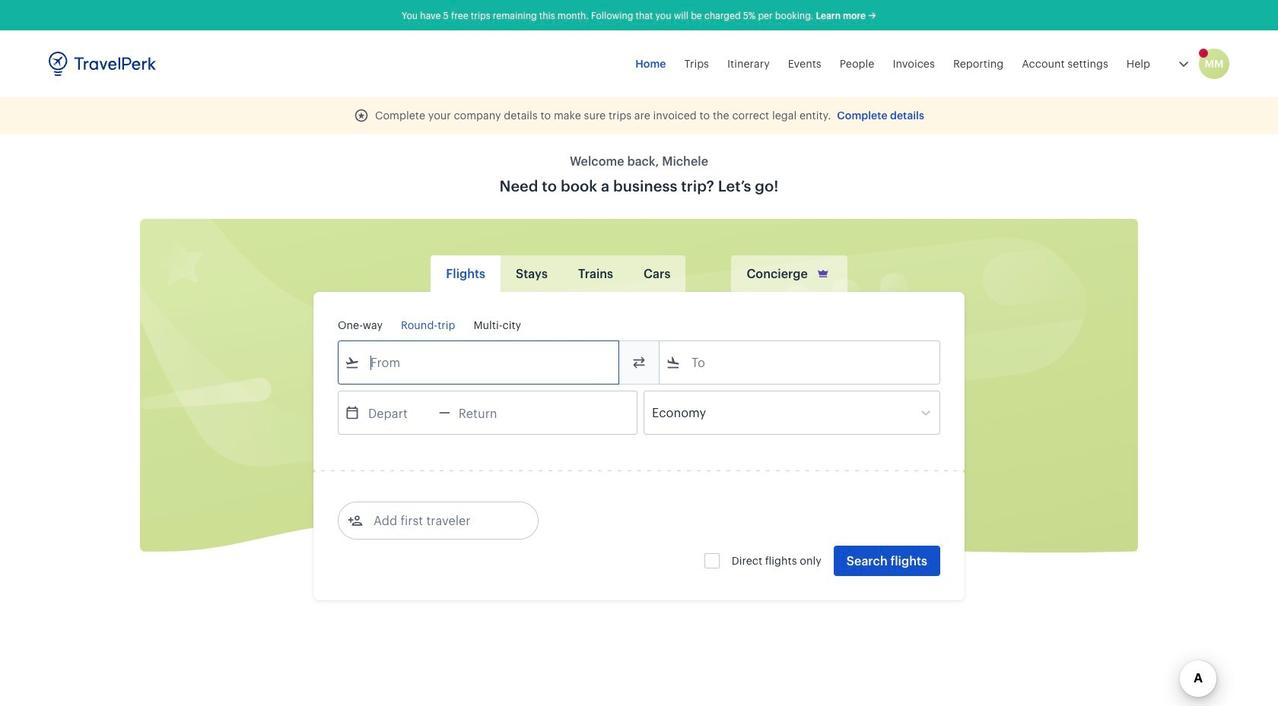 Task type: describe. For each thing, give the bounding box(es) containing it.
Depart text field
[[360, 392, 439, 435]]



Task type: locate. For each thing, give the bounding box(es) containing it.
To search field
[[681, 351, 920, 375]]

From search field
[[360, 351, 599, 375]]

Add first traveler search field
[[363, 509, 521, 533]]

Return text field
[[450, 392, 529, 435]]



